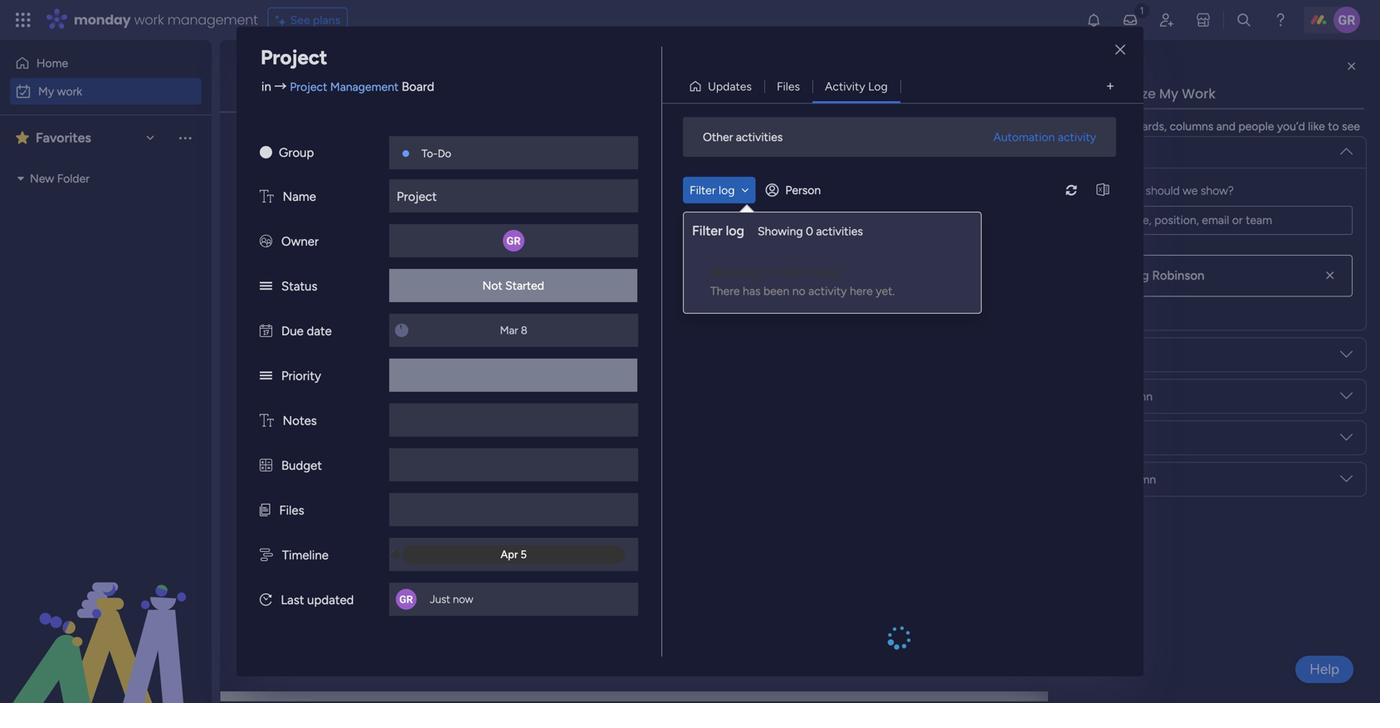 Task type: vqa. For each thing, say whether or not it's contained in the screenshot.
Showing 0 activities
yes



Task type: describe. For each thing, give the bounding box(es) containing it.
v2 file column image
[[260, 503, 270, 518]]

nothing to filter here! there has been no activity here yet.
[[711, 264, 895, 298]]

not started
[[482, 278, 544, 293]]

week
[[313, 312, 352, 333]]

/ right overdue
[[347, 133, 355, 154]]

updates
[[708, 79, 752, 93]]

notes
[[283, 413, 317, 428]]

add view image
[[1107, 80, 1114, 92]]

timeline
[[282, 548, 329, 563]]

my for my work
[[38, 84, 54, 98]]

angle down image
[[742, 184, 749, 196]]

2 add from the top
[[281, 376, 302, 390]]

work for my
[[57, 84, 82, 98]]

showing 0 activities
[[758, 224, 863, 238]]

robinson
[[1152, 268, 1205, 283]]

customize button
[[594, 131, 683, 158]]

close image
[[1116, 44, 1126, 56]]

filter log button
[[683, 177, 756, 203]]

refresh image
[[1058, 184, 1085, 196]]

activity inside button
[[1058, 130, 1096, 144]]

we
[[1183, 183, 1198, 198]]

showing
[[758, 224, 803, 238]]

choose
[[1066, 119, 1106, 133]]

folder
[[57, 171, 90, 186]]

person
[[786, 183, 821, 197]]

a
[[342, 551, 352, 572]]

log
[[868, 79, 888, 93]]

search image
[[446, 138, 459, 151]]

filter
[[779, 264, 807, 280]]

should
[[1146, 183, 1180, 198]]

jan
[[1146, 167, 1163, 181]]

to- inside the project dialog
[[422, 147, 438, 160]]

select product image
[[15, 12, 32, 28]]

dapulse numbers column image
[[260, 458, 272, 473]]

overdue
[[279, 133, 343, 154]]

my work
[[245, 63, 356, 100]]

greg
[[1121, 268, 1149, 283]]

do inside the project dialog
[[438, 147, 451, 160]]

home option
[[10, 50, 202, 76]]

updated
[[307, 593, 354, 608]]

customize for customize my work
[[1086, 84, 1156, 103]]

to- inside main content
[[713, 169, 729, 182]]

nothing
[[711, 264, 760, 280]]

item inside button
[[278, 137, 301, 151]]

1 inside overdue / 1 item
[[359, 137, 363, 151]]

2 horizontal spatial status
[[1261, 133, 1295, 147]]

on
[[1289, 167, 1302, 181]]

do inside main content
[[729, 169, 743, 182]]

favorites
[[36, 130, 91, 146]]

2 vertical spatial status
[[1076, 389, 1109, 403]]

1 horizontal spatial people
[[1076, 145, 1111, 159]]

2 + from the top
[[271, 376, 278, 390]]

help button
[[1296, 656, 1354, 683]]

without a date / 0 items
[[279, 551, 445, 572]]

board inside main content
[[902, 312, 932, 326]]

priority for priority
[[281, 369, 321, 383]]

project dialog
[[0, 0, 1380, 703]]

columns
[[1170, 119, 1214, 133]]

greg robinson link
[[1121, 268, 1205, 283]]

working
[[1243, 167, 1286, 181]]

new item
[[251, 137, 301, 151]]

board inside the project dialog
[[402, 79, 434, 94]]

invite members image
[[1159, 12, 1175, 28]]

jan 23
[[1146, 167, 1177, 181]]

here
[[850, 284, 873, 298]]

8 inside the project dialog
[[521, 324, 528, 337]]

main content containing overdue /
[[219, 40, 1380, 703]]

no
[[792, 284, 806, 298]]

people
[[1239, 119, 1274, 133]]

person button
[[759, 177, 831, 203]]

project management link
[[290, 80, 399, 94]]

lottie animation element
[[0, 535, 212, 703]]

dapulse text column image for notes
[[260, 413, 274, 428]]

/ right week
[[356, 312, 363, 333]]

items for whose
[[1115, 183, 1143, 198]]

whose items should we show?
[[1076, 183, 1234, 198]]

updates button
[[682, 73, 764, 100]]

2 vertical spatial date
[[1076, 431, 1100, 445]]

management
[[330, 80, 399, 94]]

this week / 1 item
[[279, 312, 398, 333]]

→
[[274, 79, 287, 94]]

v2 multiple person column image
[[260, 234, 272, 249]]

yet.
[[876, 284, 895, 298]]

owner
[[281, 234, 319, 249]]

work for monday
[[134, 10, 164, 29]]

1 vertical spatial filter log
[[692, 223, 744, 239]]

dapulse timeline column image
[[260, 548, 273, 563]]

like
[[1308, 119, 1325, 133]]

my work
[[38, 84, 82, 98]]

this
[[279, 312, 309, 333]]

item inside "this week / 1 item"
[[375, 317, 398, 331]]

date inside the project dialog
[[307, 324, 332, 339]]

1 vertical spatial files
[[279, 503, 304, 518]]

activity inside nothing to filter here! there has been no activity here yet.
[[809, 284, 847, 298]]

log inside filter log button
[[719, 183, 735, 197]]

filter log inside button
[[690, 183, 735, 197]]

customize for customize
[[621, 137, 677, 151]]

/ right later
[[320, 491, 328, 513]]

group for 1
[[739, 133, 772, 147]]

show?
[[1201, 183, 1234, 198]]

later
[[279, 491, 316, 513]]

to inside nothing to filter here! there has been no activity here yet.
[[763, 264, 776, 280]]

1 horizontal spatial 8
[[1169, 347, 1175, 360]]

status inside the project dialog
[[281, 279, 317, 294]]

1 vertical spatial 0
[[370, 436, 378, 450]]

see
[[1342, 119, 1360, 133]]

greg robinson image
[[1334, 7, 1360, 33]]

choose the boards, columns and people you'd like to see
[[1066, 119, 1360, 133]]

dapulse date column image
[[260, 324, 272, 339]]

to-do inside the project dialog
[[422, 147, 451, 160]]

new folder
[[30, 171, 90, 186]]

dapulse text column image for name
[[260, 189, 274, 204]]

new for new folder
[[30, 171, 54, 186]]

home link
[[10, 50, 202, 76]]

see plans button
[[268, 7, 348, 32]]

automation activity button
[[987, 124, 1103, 150]]

my work link
[[10, 78, 202, 105]]

here!
[[810, 264, 841, 280]]



Task type: locate. For each thing, give the bounding box(es) containing it.
priority down date column
[[1076, 472, 1113, 486]]

1 vertical spatial board
[[902, 312, 932, 326]]

item
[[278, 137, 301, 151], [366, 137, 390, 151], [305, 197, 328, 211], [375, 317, 398, 331], [305, 376, 328, 390]]

search everything image
[[1236, 12, 1253, 28]]

boards,
[[1129, 119, 1167, 133]]

my inside option
[[38, 84, 54, 98]]

new folder list box
[[0, 160, 212, 293]]

0 vertical spatial + add item
[[271, 197, 328, 211]]

1 vertical spatial work
[[57, 84, 82, 98]]

activity
[[825, 79, 865, 93]]

to- down other
[[713, 169, 729, 182]]

0 vertical spatial items
[[1115, 183, 1143, 198]]

1 horizontal spatial 0
[[406, 556, 414, 570]]

1 horizontal spatial items
[[416, 556, 445, 570]]

0 vertical spatial filter log
[[690, 183, 735, 197]]

0 vertical spatial 0
[[806, 224, 813, 238]]

1 vertical spatial priority
[[1076, 472, 1113, 486]]

group down has
[[739, 312, 772, 326]]

item right v2 sun image
[[278, 137, 301, 151]]

0 vertical spatial project
[[261, 45, 327, 69]]

add
[[281, 197, 302, 211], [281, 376, 302, 390]]

0 vertical spatial add
[[281, 197, 302, 211]]

help
[[1310, 661, 1340, 678]]

1 vertical spatial to-
[[713, 169, 729, 182]]

1 vertical spatial log
[[726, 223, 744, 239]]

favorites button
[[12, 124, 162, 152]]

mar 8 inside the project dialog
[[500, 324, 528, 337]]

0 horizontal spatial to
[[763, 264, 776, 280]]

main content
[[219, 40, 1380, 703]]

0 vertical spatial new
[[251, 137, 275, 151]]

mar inside the project dialog
[[500, 324, 518, 337]]

0 horizontal spatial activity
[[809, 284, 847, 298]]

1 image
[[1135, 1, 1150, 20]]

0 horizontal spatial items
[[381, 436, 409, 450]]

there
[[711, 284, 740, 298]]

1 right overdue
[[359, 137, 363, 151]]

my
[[245, 63, 283, 100], [38, 84, 54, 98], [1159, 84, 1179, 103]]

1 horizontal spatial board
[[902, 312, 932, 326]]

priority column
[[1076, 472, 1156, 486]]

0 horizontal spatial mar
[[500, 324, 518, 337]]

dapulse text column image left name
[[260, 189, 274, 204]]

project inside the 'in → project management board'
[[290, 80, 327, 94]]

2 vertical spatial column
[[1116, 472, 1156, 486]]

1 horizontal spatial priority
[[1076, 472, 1113, 486]]

2 vertical spatial items
[[416, 556, 445, 570]]

1 horizontal spatial 1
[[367, 317, 372, 331]]

0 vertical spatial date
[[1150, 133, 1174, 147]]

project right →
[[290, 80, 327, 94]]

my down home
[[38, 84, 54, 98]]

management
[[167, 10, 258, 29]]

0 horizontal spatial mar 8
[[500, 324, 528, 337]]

1 vertical spatial to
[[763, 264, 776, 280]]

greg robinson image
[[1090, 263, 1115, 288]]

see
[[290, 13, 310, 27]]

to- left search "image"
[[422, 147, 438, 160]]

people up 'refresh' image
[[1036, 133, 1072, 147]]

plans
[[313, 13, 340, 27]]

activities right other
[[736, 130, 783, 144]]

1 vertical spatial activities
[[816, 224, 863, 238]]

last
[[281, 593, 304, 608]]

0 vertical spatial board
[[402, 79, 434, 94]]

0 vertical spatial 1
[[359, 137, 363, 151]]

0 vertical spatial to
[[1328, 119, 1339, 133]]

not
[[482, 278, 503, 293]]

new left overdue
[[251, 137, 275, 151]]

new item button
[[244, 131, 308, 158]]

files left activity
[[777, 79, 800, 93]]

add up owner
[[281, 197, 302, 211]]

mar up status column
[[1148, 347, 1166, 360]]

files right v2 file column icon
[[279, 503, 304, 518]]

2 vertical spatial project
[[397, 189, 437, 204]]

2 horizontal spatial items
[[1115, 183, 1143, 198]]

1 horizontal spatial to
[[1328, 119, 1339, 133]]

work down home
[[57, 84, 82, 98]]

1 + add item from the top
[[271, 197, 328, 211]]

1 inside "this week / 1 item"
[[367, 317, 372, 331]]

0 horizontal spatial status
[[281, 279, 317, 294]]

column for priority column
[[1116, 472, 1156, 486]]

been
[[764, 284, 790, 298]]

0 vertical spatial mar 8
[[500, 324, 528, 337]]

date right a
[[356, 551, 391, 572]]

+ add item up notes
[[271, 376, 328, 390]]

item right week
[[375, 317, 398, 331]]

1 horizontal spatial activities
[[816, 224, 863, 238]]

1 horizontal spatial date
[[356, 551, 391, 572]]

1 vertical spatial customize
[[621, 137, 677, 151]]

1 horizontal spatial activity
[[1058, 130, 1096, 144]]

project up →
[[261, 45, 327, 69]]

0 horizontal spatial activities
[[736, 130, 783, 144]]

v2 pulse updated log image
[[260, 593, 272, 608]]

it
[[1305, 167, 1312, 181]]

1 vertical spatial date
[[356, 551, 391, 572]]

the
[[1109, 119, 1126, 133]]

new right caret down image
[[30, 171, 54, 186]]

work
[[134, 10, 164, 29], [57, 84, 82, 98]]

group right other
[[739, 133, 772, 147]]

column for status column
[[1112, 389, 1153, 403]]

0 inside without a date / 0 items
[[406, 556, 414, 570]]

item down management
[[366, 137, 390, 151]]

None search field
[[314, 131, 465, 158]]

+ add item up owner
[[271, 197, 328, 211]]

1 vertical spatial dapulse text column image
[[260, 413, 274, 428]]

23
[[1166, 167, 1177, 181]]

v2 sun image
[[260, 145, 272, 160]]

0 vertical spatial filter
[[690, 183, 716, 197]]

group
[[739, 133, 772, 147], [279, 145, 314, 160], [739, 312, 772, 326]]

notifications image
[[1086, 12, 1102, 28]]

due date
[[281, 324, 332, 339]]

customize inside button
[[621, 137, 677, 151]]

priority inside the project dialog
[[281, 369, 321, 383]]

status up working on it
[[1261, 133, 1295, 147]]

to
[[1328, 119, 1339, 133], [763, 264, 776, 280]]

priority for priority column
[[1076, 472, 1113, 486]]

0 vertical spatial customize
[[1086, 84, 1156, 103]]

1 vertical spatial activity
[[809, 284, 847, 298]]

started
[[505, 278, 544, 293]]

priority inside main content
[[1076, 472, 1113, 486]]

group for /
[[739, 312, 772, 326]]

mar 8 inside main content
[[1148, 347, 1175, 360]]

later /
[[279, 491, 332, 513]]

column for date column
[[1103, 431, 1144, 445]]

none text field inside main content
[[1076, 206, 1353, 235]]

1 add from the top
[[281, 197, 302, 211]]

date up jan 23
[[1150, 133, 1174, 147]]

1 vertical spatial column
[[1103, 431, 1144, 445]]

1 vertical spatial do
[[729, 169, 743, 182]]

priority
[[281, 369, 321, 383], [1076, 472, 1113, 486]]

1 horizontal spatial mar
[[1148, 347, 1166, 360]]

my up boards,
[[1159, 84, 1179, 103]]

column
[[1112, 389, 1153, 403], [1103, 431, 1144, 445], [1116, 472, 1156, 486]]

1 vertical spatial filter
[[692, 223, 723, 239]]

priority right v2 status icon
[[281, 369, 321, 383]]

activities up here!
[[816, 224, 863, 238]]

2 vertical spatial 0
[[406, 556, 414, 570]]

items for 0
[[381, 436, 409, 450]]

0 items
[[370, 436, 409, 450]]

project
[[261, 45, 327, 69], [290, 80, 327, 94], [397, 189, 437, 204]]

and
[[1217, 119, 1236, 133]]

customize left other
[[621, 137, 677, 151]]

0 horizontal spatial do
[[438, 147, 451, 160]]

project down filter dashboard by text "search field" on the top left
[[397, 189, 437, 204]]

item inside overdue / 1 item
[[366, 137, 390, 151]]

work right monday
[[134, 10, 164, 29]]

1 vertical spatial project
[[290, 80, 327, 94]]

export to excel image
[[1090, 184, 1116, 196]]

without
[[279, 551, 338, 572]]

mar down not started
[[500, 324, 518, 337]]

help image
[[1272, 12, 1289, 28]]

just
[[430, 593, 450, 606]]

filter down filter log button
[[692, 223, 723, 239]]

0 vertical spatial column
[[1112, 389, 1153, 403]]

caret down image
[[17, 173, 24, 184]]

mar inside main content
[[1148, 347, 1166, 360]]

0 vertical spatial mar
[[500, 324, 518, 337]]

/ right a
[[395, 551, 402, 572]]

in
[[261, 79, 271, 94]]

items
[[1115, 183, 1143, 198], [381, 436, 409, 450], [416, 556, 445, 570]]

none search field inside main content
[[314, 131, 465, 158]]

filter log down filter log button
[[692, 223, 744, 239]]

date right due
[[307, 324, 332, 339]]

1 horizontal spatial customize
[[1086, 84, 1156, 103]]

customize my work
[[1086, 84, 1216, 103]]

column down date column
[[1116, 472, 1156, 486]]

8
[[521, 324, 528, 337], [1169, 347, 1175, 360]]

2 horizontal spatial my
[[1159, 84, 1179, 103]]

item up owner
[[305, 197, 328, 211]]

0 vertical spatial files
[[777, 79, 800, 93]]

files
[[777, 79, 800, 93], [279, 503, 304, 518]]

1 + from the top
[[271, 197, 278, 211]]

monday work management
[[74, 10, 258, 29]]

0 horizontal spatial people
[[1036, 133, 1072, 147]]

work
[[289, 63, 356, 100], [1182, 84, 1216, 103]]

column up date column
[[1112, 389, 1153, 403]]

name
[[283, 189, 316, 204]]

1 dapulse text column image from the top
[[260, 189, 274, 204]]

1 right week
[[367, 317, 372, 331]]

2 horizontal spatial 0
[[806, 224, 813, 238]]

new inside list box
[[30, 171, 54, 186]]

2 + add item from the top
[[271, 376, 328, 390]]

last updated
[[281, 593, 354, 608]]

customize up the
[[1086, 84, 1156, 103]]

0 horizontal spatial 1
[[359, 137, 363, 151]]

has
[[743, 284, 761, 298]]

my for my work
[[245, 63, 283, 100]]

new for new item
[[251, 137, 275, 151]]

1 vertical spatial 8
[[1169, 347, 1175, 360]]

files button
[[764, 73, 813, 100]]

items inside without a date / 0 items
[[416, 556, 445, 570]]

to-
[[422, 147, 438, 160], [713, 169, 729, 182]]

activity log button
[[813, 73, 900, 100]]

working on it
[[1243, 167, 1312, 181]]

1 vertical spatial 1
[[367, 317, 372, 331]]

mar 8 down not started
[[500, 324, 528, 337]]

0 vertical spatial date
[[307, 324, 332, 339]]

to right like
[[1328, 119, 1339, 133]]

date down greg robinson link
[[1150, 312, 1174, 326]]

date inside main content
[[356, 551, 391, 572]]

1 horizontal spatial my
[[245, 63, 283, 100]]

1 horizontal spatial status
[[1076, 389, 1109, 403]]

8 down the robinson
[[1169, 347, 1175, 360]]

work up columns
[[1182, 84, 1216, 103]]

column up priority column
[[1103, 431, 1144, 445]]

due
[[281, 324, 304, 339]]

0 vertical spatial activities
[[736, 130, 783, 144]]

whose
[[1076, 183, 1112, 198]]

lottie animation image
[[0, 535, 212, 703]]

automation activity
[[994, 130, 1096, 144]]

8 down the started
[[521, 324, 528, 337]]

mar
[[500, 324, 518, 337], [1148, 347, 1166, 360]]

+ left name
[[271, 197, 278, 211]]

to-do inside main content
[[713, 169, 743, 182]]

0
[[806, 224, 813, 238], [370, 436, 378, 450], [406, 556, 414, 570]]

0 vertical spatial dapulse text column image
[[260, 189, 274, 204]]

0 vertical spatial priority
[[281, 369, 321, 383]]

overdue / 1 item
[[279, 133, 390, 154]]

work right →
[[289, 63, 356, 100]]

work inside main content
[[1182, 84, 1216, 103]]

log left angle down 'image'
[[719, 183, 735, 197]]

my inside main content
[[1159, 84, 1179, 103]]

0 vertical spatial +
[[271, 197, 278, 211]]

1 horizontal spatial files
[[777, 79, 800, 93]]

v2 status image
[[260, 369, 272, 383]]

group inside the project dialog
[[279, 145, 314, 160]]

update feed image
[[1122, 12, 1139, 28]]

0 vertical spatial do
[[438, 147, 451, 160]]

now
[[453, 593, 473, 606]]

0 vertical spatial 8
[[521, 324, 528, 337]]

1 vertical spatial +
[[271, 376, 278, 390]]

automation
[[994, 130, 1055, 144]]

1 horizontal spatial to-
[[713, 169, 729, 182]]

0 horizontal spatial date
[[307, 324, 332, 339]]

item up notes
[[305, 376, 328, 390]]

0 vertical spatial log
[[719, 183, 735, 197]]

1 vertical spatial date
[[1150, 312, 1174, 326]]

files inside button
[[777, 79, 800, 93]]

you'd
[[1277, 119, 1305, 133]]

filter
[[690, 183, 716, 197], [692, 223, 723, 239]]

in → project management board
[[261, 79, 434, 94]]

other
[[703, 130, 733, 144]]

2 dapulse text column image from the top
[[260, 413, 274, 428]]

1 horizontal spatial new
[[251, 137, 275, 151]]

people
[[1036, 133, 1072, 147], [1076, 145, 1111, 159]]

filter log left angle down 'image'
[[690, 183, 735, 197]]

other activities
[[703, 130, 783, 144]]

0 horizontal spatial 0
[[370, 436, 378, 450]]

to up the been
[[763, 264, 776, 280]]

1 horizontal spatial do
[[729, 169, 743, 182]]

+ down dapulse date column icon
[[271, 376, 278, 390]]

people down choose
[[1076, 145, 1111, 159]]

0 horizontal spatial priority
[[281, 369, 321, 383]]

home
[[37, 56, 68, 70]]

see plans
[[290, 13, 340, 27]]

date column
[[1076, 431, 1144, 445]]

1 horizontal spatial work
[[134, 10, 164, 29]]

0 horizontal spatial board
[[402, 79, 434, 94]]

my up 'new item' button
[[245, 63, 283, 100]]

activity down here!
[[809, 284, 847, 298]]

greg robinson
[[1121, 268, 1205, 283]]

None text field
[[1076, 206, 1353, 235]]

0 vertical spatial work
[[134, 10, 164, 29]]

status right v2 status image
[[281, 279, 317, 294]]

just now
[[430, 593, 473, 606]]

date
[[1150, 133, 1174, 147], [1150, 312, 1174, 326], [1076, 431, 1100, 445]]

activity log
[[825, 79, 888, 93]]

my work option
[[10, 78, 202, 105]]

1 vertical spatial items
[[381, 436, 409, 450]]

v2 status image
[[260, 279, 272, 294]]

dapulse text column image
[[260, 189, 274, 204], [260, 413, 274, 428]]

v2 star 2 image
[[16, 128, 29, 148]]

activities
[[736, 130, 783, 144], [816, 224, 863, 238]]

0 inside the project dialog
[[806, 224, 813, 238]]

monday marketplace image
[[1195, 12, 1212, 28]]

1 horizontal spatial work
[[1182, 84, 1216, 103]]

Filter dashboard by text search field
[[314, 131, 465, 158]]

work inside option
[[57, 84, 82, 98]]

status column
[[1076, 389, 1153, 403]]

1 vertical spatial new
[[30, 171, 54, 186]]

filter left angle down 'image'
[[690, 183, 716, 197]]

dapulse text column image left notes
[[260, 413, 274, 428]]

0 horizontal spatial work
[[289, 63, 356, 100]]

activity left the
[[1058, 130, 1096, 144]]

1 vertical spatial + add item
[[271, 376, 328, 390]]

1 vertical spatial status
[[281, 279, 317, 294]]

new inside button
[[251, 137, 275, 151]]

filter inside button
[[690, 183, 716, 197]]

budget
[[281, 458, 322, 473]]

1 horizontal spatial to-do
[[713, 169, 743, 182]]

add right v2 status icon
[[281, 376, 302, 390]]

0 horizontal spatial files
[[279, 503, 304, 518]]

mar 8 up status column
[[1148, 347, 1175, 360]]

1 vertical spatial mar 8
[[1148, 347, 1175, 360]]

status up date column
[[1076, 389, 1109, 403]]

log up nothing
[[726, 223, 744, 239]]

group right v2 sun image
[[279, 145, 314, 160]]

0 vertical spatial to-do
[[422, 147, 451, 160]]

date down status column
[[1076, 431, 1100, 445]]



